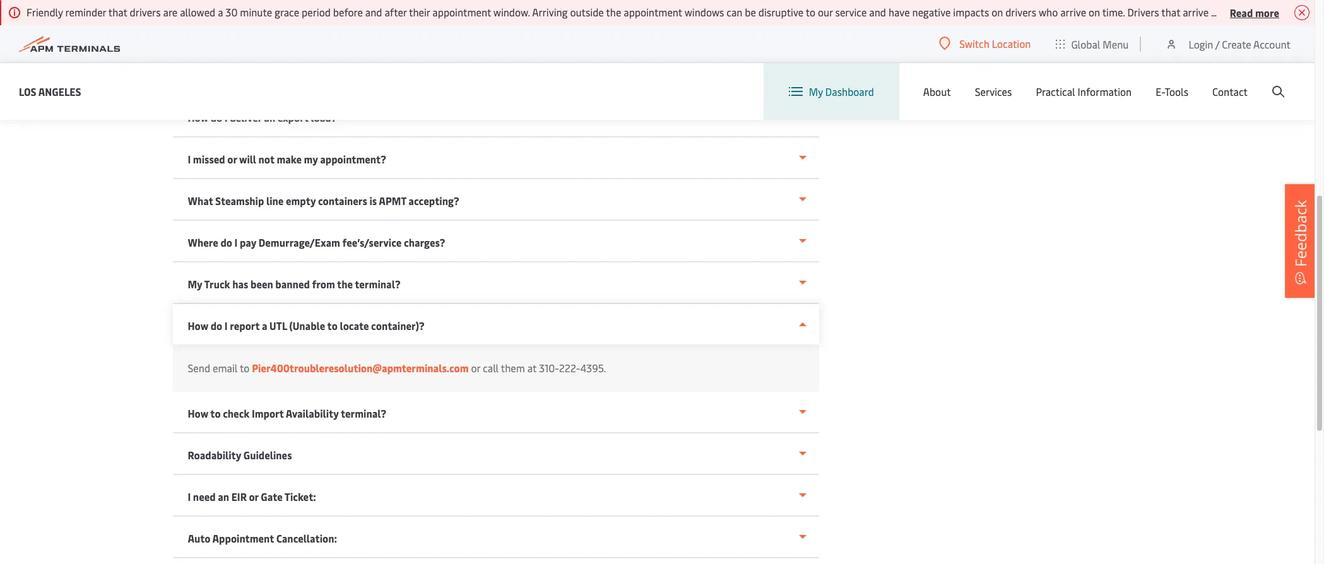 Task type: vqa. For each thing, say whether or not it's contained in the screenshot.
Careers Contact POPUP BUTTON
no



Task type: describe. For each thing, give the bounding box(es) containing it.
1 their from the left
[[409, 5, 430, 19]]

how do i report a utl (unable to locate container)? element
[[173, 345, 819, 392]]

export
[[278, 110, 308, 124]]

before
[[333, 5, 363, 19]]

to inside dropdown button
[[210, 406, 221, 420]]

appointmen
[[1271, 5, 1324, 19]]

report
[[230, 319, 260, 333]]

my for my dashboard
[[809, 85, 823, 98]]

auto appointment cancellation:
[[188, 531, 337, 545]]

2 outside from the left
[[1211, 5, 1245, 19]]

windows
[[685, 5, 724, 19]]

window.
[[493, 5, 530, 19]]

charges?
[[404, 235, 445, 249]]

feedback button
[[1285, 184, 1317, 298]]

1 on from the left
[[992, 5, 1003, 19]]

30
[[226, 5, 238, 19]]

1 and from the left
[[365, 5, 382, 19]]

reminder
[[65, 5, 106, 19]]

2 appointment from the left
[[624, 5, 682, 19]]

how do i report a utl (unable to locate container)? button
[[173, 304, 819, 345]]

where do i pay demurrage/exam fee's/service charges? button
[[173, 221, 819, 263]]

1 that from the left
[[108, 5, 127, 19]]

who
[[1039, 5, 1058, 19]]

i missed or will not make my appointment?
[[188, 152, 386, 166]]

accepting?
[[409, 194, 459, 208]]

gate
[[261, 490, 283, 504]]

utl
[[270, 319, 287, 333]]

2 arrive from the left
[[1183, 5, 1209, 19]]

e-
[[1156, 85, 1165, 98]]

i missed or will not make my appointment? button
[[173, 138, 819, 179]]

have
[[889, 5, 910, 19]]

where do i pay demurrage/exam fee's/service charges?
[[188, 235, 445, 249]]

e-tools
[[1156, 85, 1188, 98]]

at
[[527, 361, 537, 375]]

make
[[277, 152, 302, 166]]

my dashboard button
[[789, 63, 874, 120]]

read
[[1230, 5, 1253, 19]]

deliver
[[230, 110, 262, 124]]

310-
[[539, 361, 559, 375]]

terminal? inside "dropdown button"
[[355, 277, 401, 291]]

call
[[483, 361, 499, 375]]

1 arrive from the left
[[1060, 5, 1086, 19]]

or for i need an eir or gate ticket:
[[249, 490, 259, 504]]

login / create account link
[[1165, 25, 1291, 62]]

how for how to check import availability terminal?
[[188, 406, 208, 420]]

login / create account
[[1189, 37, 1291, 51]]

empty
[[286, 194, 316, 208]]

how for how do i report a utl (unable to locate container)?
[[188, 319, 208, 333]]

services button
[[975, 63, 1012, 120]]

my truck has been banned from the terminal? button
[[173, 263, 819, 304]]

an inside "dropdown button"
[[218, 490, 229, 504]]

email
[[213, 361, 238, 375]]

how for how do i deliver an export load?
[[188, 110, 208, 124]]

to inside "dropdown button"
[[327, 319, 338, 333]]

my
[[304, 152, 318, 166]]

how do i deliver an export load?
[[188, 110, 337, 124]]

availability
[[286, 406, 339, 420]]

service
[[835, 5, 867, 19]]

los angeles
[[19, 84, 81, 98]]

/
[[1215, 37, 1220, 51]]

global menu
[[1071, 37, 1129, 51]]

feedback
[[1290, 200, 1311, 267]]

how do i deliver an export load? button
[[173, 96, 819, 138]]

send
[[188, 361, 210, 375]]

container)?
[[371, 319, 425, 333]]

will
[[239, 152, 256, 166]]

truck
[[204, 277, 230, 291]]

angeles
[[38, 84, 81, 98]]

los
[[19, 84, 36, 98]]

create
[[1222, 37, 1251, 51]]

eir
[[231, 490, 247, 504]]

locate
[[340, 319, 369, 333]]

los angeles link
[[19, 84, 81, 99]]

or for send email to pier400troubleresolution@apmterminals.com or call them at 310-222-4395.
[[471, 361, 480, 375]]

dashboard
[[825, 85, 874, 98]]

read more button
[[1230, 4, 1279, 20]]

how to check import availability terminal?
[[188, 406, 386, 420]]

negative
[[912, 5, 951, 19]]

demurrage/exam
[[259, 235, 340, 249]]

has
[[232, 277, 248, 291]]

0 vertical spatial the
[[606, 5, 621, 19]]

services
[[975, 85, 1012, 98]]

after
[[385, 5, 407, 19]]

auto
[[188, 531, 210, 545]]

load?
[[311, 110, 337, 124]]

location
[[992, 37, 1031, 50]]

about
[[923, 85, 951, 98]]

friendly reminder that drivers are allowed a 30 minute grace period before and after their appointment window. arriving outside the appointment windows can be disruptive to our service and have negative impacts on drivers who arrive on time. drivers that arrive outside their appointmen
[[27, 5, 1324, 19]]

contact
[[1212, 85, 1248, 98]]

are
[[163, 5, 178, 19]]



Task type: locate. For each thing, give the bounding box(es) containing it.
do for report
[[211, 319, 222, 333]]

arrive up login
[[1183, 5, 1209, 19]]

i
[[225, 110, 228, 124], [188, 152, 191, 166], [235, 235, 238, 249], [225, 319, 228, 333], [188, 490, 191, 504]]

a left "utl"
[[262, 319, 267, 333]]

i left deliver
[[225, 110, 228, 124]]

i inside "dropdown button"
[[225, 319, 228, 333]]

my dashboard
[[809, 85, 874, 98]]

my inside dropdown button
[[809, 85, 823, 98]]

0 horizontal spatial their
[[409, 5, 430, 19]]

be
[[745, 5, 756, 19]]

our
[[818, 5, 833, 19]]

their right after
[[409, 5, 430, 19]]

how do i report a utl (unable to locate container)?
[[188, 319, 425, 333]]

do for deliver
[[211, 110, 222, 124]]

on
[[992, 5, 1003, 19], [1089, 5, 1100, 19]]

allowed
[[180, 5, 215, 19]]

outside right arriving
[[570, 5, 604, 19]]

2 vertical spatial do
[[211, 319, 222, 333]]

an
[[264, 110, 275, 124], [218, 490, 229, 504]]

1 horizontal spatial the
[[606, 5, 621, 19]]

their up account
[[1247, 5, 1268, 19]]

to left check
[[210, 406, 221, 420]]

appointment left windows
[[624, 5, 682, 19]]

2 horizontal spatial or
[[471, 361, 480, 375]]

do left deliver
[[211, 110, 222, 124]]

1 vertical spatial an
[[218, 490, 229, 504]]

and
[[365, 5, 382, 19], [869, 5, 886, 19]]

0 horizontal spatial a
[[218, 5, 223, 19]]

0 horizontal spatial arrive
[[1060, 5, 1086, 19]]

1 horizontal spatial their
[[1247, 5, 1268, 19]]

an left export
[[264, 110, 275, 124]]

2 vertical spatial or
[[249, 490, 259, 504]]

on right "impacts"
[[992, 5, 1003, 19]]

and left have
[[869, 5, 886, 19]]

can
[[727, 5, 742, 19]]

or left 'call' at left
[[471, 361, 480, 375]]

1 outside from the left
[[570, 5, 604, 19]]

minute
[[240, 5, 272, 19]]

appointment
[[212, 531, 274, 545]]

2 drivers from the left
[[1006, 5, 1036, 19]]

2 on from the left
[[1089, 5, 1100, 19]]

1 horizontal spatial or
[[249, 490, 259, 504]]

2 and from the left
[[869, 5, 886, 19]]

drivers left the who
[[1006, 5, 1036, 19]]

missed
[[193, 152, 225, 166]]

1 horizontal spatial arrive
[[1183, 5, 1209, 19]]

import
[[252, 406, 284, 420]]

fee's/service
[[342, 235, 402, 249]]

do left report
[[211, 319, 222, 333]]

pier400troubleresolution@apmterminals.com link
[[252, 361, 469, 375]]

2 that from the left
[[1162, 5, 1180, 19]]

my inside "dropdown button"
[[188, 277, 202, 291]]

period
[[302, 5, 331, 19]]

what steamship line empty containers is apmt accepting? button
[[173, 179, 819, 221]]

global
[[1071, 37, 1100, 51]]

1 vertical spatial do
[[221, 235, 232, 249]]

pay
[[240, 235, 256, 249]]

my left dashboard
[[809, 85, 823, 98]]

ticket:
[[285, 490, 316, 504]]

i left missed
[[188, 152, 191, 166]]

1 horizontal spatial a
[[262, 319, 267, 333]]

to left our
[[806, 5, 815, 19]]

an left eir
[[218, 490, 229, 504]]

or left will
[[227, 152, 237, 166]]

1 horizontal spatial an
[[264, 110, 275, 124]]

roadability guidelines
[[188, 448, 292, 462]]

need
[[193, 490, 216, 504]]

i inside "dropdown button"
[[188, 490, 191, 504]]

the
[[606, 5, 621, 19], [337, 277, 353, 291]]

arrive
[[1060, 5, 1086, 19], [1183, 5, 1209, 19]]

1 vertical spatial the
[[337, 277, 353, 291]]

how up missed
[[188, 110, 208, 124]]

a left 30
[[218, 5, 223, 19]]

do left pay
[[221, 235, 232, 249]]

0 horizontal spatial my
[[188, 277, 202, 291]]

impacts
[[953, 5, 989, 19]]

roadability guidelines button
[[173, 434, 819, 475]]

1 horizontal spatial that
[[1162, 5, 1180, 19]]

0 horizontal spatial the
[[337, 277, 353, 291]]

0 horizontal spatial drivers
[[130, 5, 161, 19]]

my
[[809, 85, 823, 98], [188, 277, 202, 291]]

0 horizontal spatial an
[[218, 490, 229, 504]]

i for report
[[225, 319, 228, 333]]

0 horizontal spatial or
[[227, 152, 237, 166]]

their
[[409, 5, 430, 19], [1247, 5, 1268, 19]]

or inside i missed or will not make my appointment? dropdown button
[[227, 152, 237, 166]]

0 vertical spatial a
[[218, 5, 223, 19]]

practical information
[[1036, 85, 1132, 98]]

to left locate
[[327, 319, 338, 333]]

check
[[223, 406, 250, 420]]

containers
[[318, 194, 367, 208]]

on left time.
[[1089, 5, 1100, 19]]

about button
[[923, 63, 951, 120]]

switch location button
[[939, 37, 1031, 50]]

3 how from the top
[[188, 406, 208, 420]]

222-
[[559, 361, 580, 375]]

how up send
[[188, 319, 208, 333]]

switch location
[[960, 37, 1031, 50]]

is
[[370, 194, 377, 208]]

0 vertical spatial how
[[188, 110, 208, 124]]

not
[[258, 152, 274, 166]]

1 drivers from the left
[[130, 5, 161, 19]]

1 vertical spatial or
[[471, 361, 480, 375]]

i left pay
[[235, 235, 238, 249]]

more
[[1255, 5, 1279, 19]]

appointment?
[[320, 152, 386, 166]]

terminal? down the "fee's/service"
[[355, 277, 401, 291]]

i left need
[[188, 490, 191, 504]]

the inside "dropdown button"
[[337, 277, 353, 291]]

i left report
[[225, 319, 228, 333]]

0 vertical spatial or
[[227, 152, 237, 166]]

what steamship line empty containers is apmt accepting?
[[188, 194, 459, 208]]

an inside dropdown button
[[264, 110, 275, 124]]

to right email on the left bottom of the page
[[240, 361, 249, 375]]

0 horizontal spatial appointment
[[433, 5, 491, 19]]

i need an eir or gate ticket: button
[[173, 475, 819, 517]]

drivers left are
[[130, 5, 161, 19]]

a
[[218, 5, 223, 19], [262, 319, 267, 333]]

do inside "dropdown button"
[[211, 319, 222, 333]]

1 horizontal spatial drivers
[[1006, 5, 1036, 19]]

account
[[1253, 37, 1291, 51]]

1 horizontal spatial and
[[869, 5, 886, 19]]

0 vertical spatial my
[[809, 85, 823, 98]]

auto appointment cancellation: button
[[173, 517, 819, 559]]

guidelines
[[243, 448, 292, 462]]

how to check import availability terminal? button
[[173, 392, 819, 434]]

a inside "dropdown button"
[[262, 319, 267, 333]]

1 vertical spatial terminal?
[[341, 406, 386, 420]]

(unable
[[289, 319, 325, 333]]

outside up login / create account link
[[1211, 5, 1245, 19]]

tools
[[1165, 85, 1188, 98]]

drivers
[[130, 5, 161, 19], [1006, 5, 1036, 19]]

line
[[266, 194, 284, 208]]

0 horizontal spatial that
[[108, 5, 127, 19]]

1 horizontal spatial outside
[[1211, 5, 1245, 19]]

my left truck
[[188, 277, 202, 291]]

or
[[227, 152, 237, 166], [471, 361, 480, 375], [249, 490, 259, 504]]

and left after
[[365, 5, 382, 19]]

1 appointment from the left
[[433, 5, 491, 19]]

friendly
[[27, 5, 63, 19]]

or inside how do i report a utl (unable to locate container)? element
[[471, 361, 480, 375]]

1 how from the top
[[188, 110, 208, 124]]

do for pay
[[221, 235, 232, 249]]

0 vertical spatial terminal?
[[355, 277, 401, 291]]

0 vertical spatial an
[[264, 110, 275, 124]]

1 vertical spatial my
[[188, 277, 202, 291]]

how inside "dropdown button"
[[188, 319, 208, 333]]

drivers
[[1128, 5, 1159, 19]]

e-tools button
[[1156, 63, 1188, 120]]

time.
[[1102, 5, 1125, 19]]

2 vertical spatial how
[[188, 406, 208, 420]]

close alert image
[[1295, 5, 1310, 20]]

been
[[251, 277, 273, 291]]

that
[[108, 5, 127, 19], [1162, 5, 1180, 19]]

that right the drivers
[[1162, 5, 1180, 19]]

or inside i need an eir or gate ticket: "dropdown button"
[[249, 490, 259, 504]]

how left check
[[188, 406, 208, 420]]

0 horizontal spatial on
[[992, 5, 1003, 19]]

my for my truck has been banned from the terminal?
[[188, 277, 202, 291]]

terminal? inside dropdown button
[[341, 406, 386, 420]]

i for pay
[[235, 235, 238, 249]]

0 vertical spatial do
[[211, 110, 222, 124]]

what
[[188, 194, 213, 208]]

2 their from the left
[[1247, 5, 1268, 19]]

that right reminder
[[108, 5, 127, 19]]

terminal? down the pier400troubleresolution@apmterminals.com
[[341, 406, 386, 420]]

1 horizontal spatial on
[[1089, 5, 1100, 19]]

i for deliver
[[225, 110, 228, 124]]

0 horizontal spatial and
[[365, 5, 382, 19]]

where
[[188, 235, 218, 249]]

read more
[[1230, 5, 1279, 19]]

0 horizontal spatial outside
[[570, 5, 604, 19]]

information
[[1078, 85, 1132, 98]]

1 vertical spatial how
[[188, 319, 208, 333]]

4395.
[[580, 361, 606, 375]]

cancellation:
[[276, 531, 337, 545]]

roadability
[[188, 448, 241, 462]]

2 how from the top
[[188, 319, 208, 333]]

global menu button
[[1044, 25, 1141, 63]]

banned
[[275, 277, 310, 291]]

1 horizontal spatial my
[[809, 85, 823, 98]]

apmt
[[379, 194, 406, 208]]

appointment left window.
[[433, 5, 491, 19]]

or right eir
[[249, 490, 259, 504]]

1 vertical spatial a
[[262, 319, 267, 333]]

arrive right the who
[[1060, 5, 1086, 19]]

1 horizontal spatial appointment
[[624, 5, 682, 19]]



